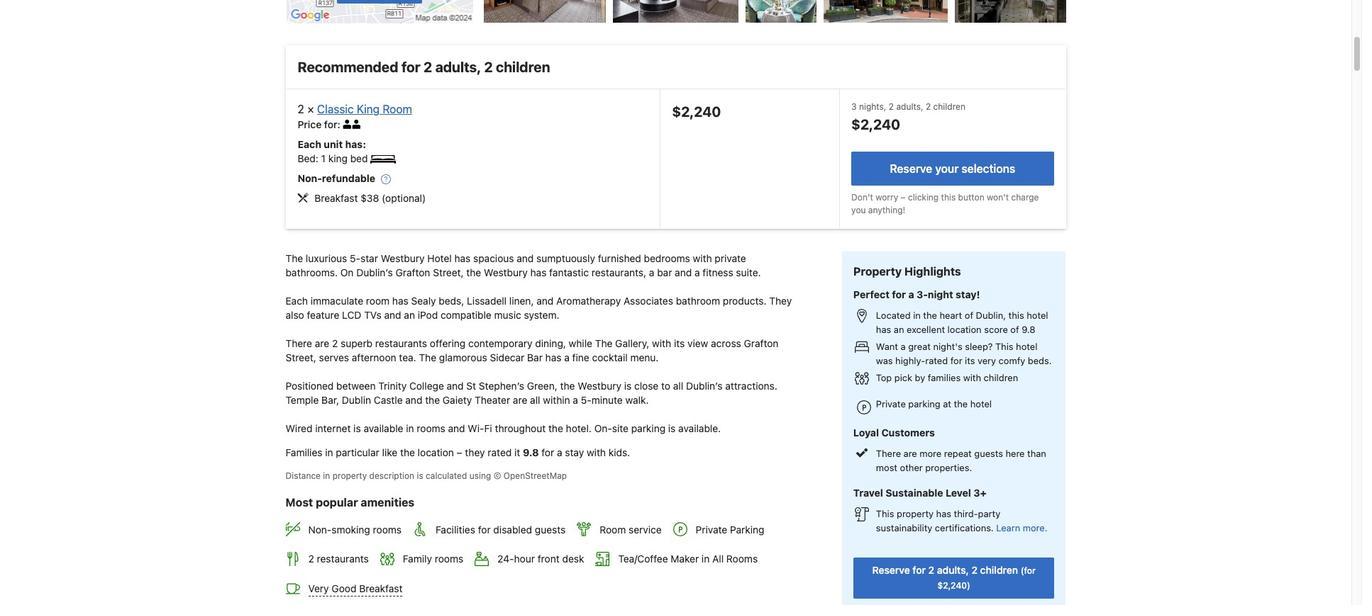 Task type: describe. For each thing, give the bounding box(es) containing it.
parking inside the luxurious 5-star westbury hotel has spacious and sumptuously furnished bedrooms with private bathrooms. on dublin's grafton street, the westbury has fantastic restaurants, a bar and a fitness suite. each immaculate room has sealy beds, lissadell linen, and aromatherapy associates bathroom products. they also feature lcd tvs and an ipod compatible music system. there are 2 superb restaurants offering contemporary dining, while the gallery, with its view across grafton street, serves afternoon tea. the glamorous sidecar bar has a fine cocktail menu. positioned between trinity college and st stephen's green, the westbury is close to all dublin's attractions. temple bar, dublin castle and the gaiety theater are all within a 5-minute walk. wired internet is available in rooms and wi-fi throughout the hotel. on-site parking is available.
[[631, 423, 666, 435]]

$2,240)
[[938, 581, 971, 592]]

in for the
[[913, 310, 921, 321]]

0 horizontal spatial location
[[418, 447, 454, 459]]

king
[[357, 103, 380, 116]]

and right bar
[[675, 267, 692, 279]]

private for private parking
[[696, 524, 728, 537]]

hotel.
[[566, 423, 592, 435]]

0 horizontal spatial the
[[286, 252, 303, 265]]

0 vertical spatial of
[[965, 310, 974, 321]]

this inside this property has third-party sustainability certifications. learn more.
[[876, 509, 894, 520]]

want a great night's sleep? this hotel was highly-rated for its very comfy beds.
[[876, 341, 1052, 367]]

selections
[[962, 162, 1016, 175]]

for for price for :
[[324, 119, 337, 131]]

is left calculated at the left of the page
[[417, 471, 423, 482]]

maker
[[671, 554, 699, 566]]

sumptuously
[[537, 252, 595, 265]]

the down spacious
[[466, 267, 481, 279]]

available.
[[678, 423, 721, 435]]

has right room at the left of page
[[392, 295, 409, 307]]

3+
[[974, 487, 987, 499]]

particular
[[336, 447, 380, 459]]

in inside the luxurious 5-star westbury hotel has spacious and sumptuously furnished bedrooms with private bathrooms. on dublin's grafton street, the westbury has fantastic restaurants, a bar and a fitness suite. each immaculate room has sealy beds, lissadell linen, and aromatherapy associates bathroom products. they also feature lcd tvs and an ipod compatible music system. there are 2 superb restaurants offering contemporary dining, while the gallery, with its view across grafton street, serves afternoon tea. the glamorous sidecar bar has a fine cocktail menu. positioned between trinity college and st stephen's green, the westbury is close to all dublin's attractions. temple bar, dublin castle and the gaiety theater are all within a 5-minute walk. wired internet is available in rooms and wi-fi throughout the hotel. on-site parking is available.
[[406, 423, 414, 435]]

families
[[286, 447, 323, 459]]

(for
[[1021, 566, 1036, 577]]

sleep?
[[965, 341, 993, 352]]

nights,
[[859, 102, 887, 112]]

st
[[466, 380, 476, 392]]

most popular amenities
[[286, 497, 415, 509]]

in left all
[[702, 554, 710, 566]]

more
[[920, 448, 942, 460]]

in for particular
[[325, 447, 333, 459]]

reserve for 2 adults, 2 children
[[872, 565, 1021, 577]]

linen,
[[509, 295, 534, 307]]

top pick by families with children
[[876, 372, 1018, 384]]

1 vertical spatial grafton
[[744, 338, 779, 350]]

good
[[332, 583, 357, 595]]

adults, for reserve
[[937, 565, 969, 577]]

has down 'dining,'
[[545, 352, 562, 364]]

끖
[[856, 449, 868, 458]]

0 horizontal spatial street,
[[286, 352, 316, 364]]

learn more. link
[[996, 523, 1048, 534]]

highly-
[[896, 355, 926, 367]]

positioned
[[286, 380, 334, 392]]

view
[[688, 338, 708, 350]]

an inside the luxurious 5-star westbury hotel has spacious and sumptuously furnished bedrooms with private bathrooms. on dublin's grafton street, the westbury has fantastic restaurants, a bar and a fitness suite. each immaculate room has sealy beds, lissadell linen, and aromatherapy associates bathroom products. they also feature lcd tvs and an ipod compatible music system. there are 2 superb restaurants offering contemporary dining, while the gallery, with its view across grafton street, serves afternoon tea. the glamorous sidecar bar has a fine cocktail menu. positioned between trinity college and st stephen's green, the westbury is close to all dublin's attractions. temple bar, dublin castle and the gaiety theater are all within a 5-minute walk. wired internet is available in rooms and wi-fi throughout the hotel. on-site parking is available.
[[404, 309, 415, 321]]

the right at
[[954, 399, 968, 410]]

breakfast $38 (optional)
[[315, 192, 426, 204]]

the inside located in the heart of dublin, this hotel has an excellent location score of 9.8
[[923, 310, 937, 321]]

kids.
[[609, 447, 630, 459]]

loyal
[[854, 427, 879, 439]]

0 vertical spatial property
[[333, 471, 367, 482]]

tvs
[[364, 309, 382, 321]]

a left "stay"
[[557, 447, 562, 459]]

are inside there are more repeat guests here than most other properties.
[[904, 448, 917, 460]]

more details on meals and payment options image
[[381, 175, 391, 185]]

stay
[[565, 447, 584, 459]]

by
[[915, 372, 925, 384]]

has inside this property has third-party sustainability certifications. learn more.
[[936, 509, 952, 520]]

refundable
[[322, 173, 375, 185]]

distance in property description is calculated using © openstreetmap
[[286, 471, 567, 482]]

popular
[[316, 497, 358, 509]]

reserve your selections
[[890, 162, 1016, 175]]

private for private parking at the hotel
[[876, 399, 906, 410]]

and left 'wi-'
[[448, 423, 465, 435]]

charge
[[1012, 192, 1039, 203]]

0 horizontal spatial breakfast
[[315, 192, 358, 204]]

party
[[978, 509, 1001, 520]]

1 horizontal spatial of
[[1011, 324, 1019, 335]]

for for recommended for 2 adults,  2 children
[[402, 59, 420, 75]]

clicking
[[908, 192, 939, 203]]

rooms inside the luxurious 5-star westbury hotel has spacious and sumptuously furnished bedrooms with private bathrooms. on dublin's grafton street, the westbury has fantastic restaurants, a bar and a fitness suite. each immaculate room has sealy beds, lissadell linen, and aromatherapy associates bathroom products. they also feature lcd tvs and an ipod compatible music system. there are 2 superb restaurants offering contemporary dining, while the gallery, with its view across grafton street, serves afternoon tea. the glamorous sidecar bar has a fine cocktail menu. positioned between trinity college and st stephen's green, the westbury is close to all dublin's attractions. temple bar, dublin castle and the gaiety theater are all within a 5-minute walk. wired internet is available in rooms and wi-fi throughout the hotel. on-site parking is available.
[[417, 423, 445, 435]]

families
[[928, 372, 961, 384]]

this inside want a great night's sleep? this hotel was highly-rated for its very comfy beds.
[[996, 341, 1014, 352]]

between
[[336, 380, 376, 392]]

cocktail
[[592, 352, 628, 364]]

property
[[854, 265, 902, 278]]

0 vertical spatial each
[[298, 138, 321, 151]]

non-smoking rooms
[[308, 524, 402, 537]]

children for recommended for 2 adults,  2 children
[[496, 59, 550, 75]]

has left fantastic
[[530, 267, 547, 279]]

music
[[494, 309, 521, 321]]

minute
[[592, 394, 623, 406]]

adults, for recommended
[[435, 59, 481, 75]]

parking
[[730, 524, 765, 537]]

0 horizontal spatial rated
[[488, 447, 512, 459]]

comfy
[[999, 355, 1026, 367]]

button
[[958, 192, 985, 203]]

green,
[[527, 380, 558, 392]]

tea/coffee
[[618, 554, 668, 566]]

temple
[[286, 394, 319, 406]]

is up walk.
[[624, 380, 632, 392]]

fi
[[484, 423, 492, 435]]

forkknife image
[[298, 193, 309, 203]]

0 horizontal spatial –
[[457, 447, 462, 459]]

and right spacious
[[517, 252, 534, 265]]

properties.
[[926, 462, 972, 474]]

this inside located in the heart of dublin, this hotel has an excellent location score of 9.8
[[1009, 310, 1024, 321]]

calculated
[[426, 471, 467, 482]]

available
[[364, 423, 403, 435]]

certifications.
[[935, 523, 994, 534]]

1 vertical spatial westbury
[[484, 267, 528, 279]]

the down college
[[425, 394, 440, 406]]

sealy
[[411, 295, 436, 307]]

pick
[[895, 372, 913, 384]]

has right hotel
[[454, 252, 471, 265]]

service
[[629, 524, 662, 537]]

children for top pick by families with children
[[984, 372, 1018, 384]]

you
[[852, 205, 866, 216]]

classic king room link
[[317, 103, 412, 116]]

private parking at the hotel
[[876, 399, 992, 410]]

most
[[876, 462, 898, 474]]

reserve your selections link
[[852, 152, 1054, 186]]

the up within
[[560, 380, 575, 392]]

glamorous
[[439, 352, 487, 364]]

perfect for a 3-night stay!
[[854, 288, 980, 301]]

0 horizontal spatial grafton
[[396, 267, 430, 279]]

0 horizontal spatial $2,240
[[672, 103, 721, 120]]

a left '3-'
[[909, 288, 914, 301]]

3-
[[917, 288, 928, 301]]

more.
[[1023, 523, 1048, 534]]

aromatherapy
[[556, 295, 621, 307]]

bar
[[657, 267, 672, 279]]

0 horizontal spatial room
[[383, 103, 412, 116]]

this inside don't worry – clicking this button won't charge you anything!
[[941, 192, 956, 203]]

don't
[[852, 192, 873, 203]]

sustainability
[[876, 523, 933, 534]]

– inside don't worry – clicking this button won't charge you anything!
[[901, 192, 906, 203]]

anything!
[[868, 205, 906, 216]]

2 vertical spatial westbury
[[578, 380, 622, 392]]

1 occupancy image from the left
[[343, 120, 352, 129]]

there inside the luxurious 5-star westbury hotel has spacious and sumptuously furnished bedrooms with private bathrooms. on dublin's grafton street, the westbury has fantastic restaurants, a bar and a fitness suite. each immaculate room has sealy beds, lissadell linen, and aromatherapy associates bathroom products. they also feature lcd tvs and an ipod compatible music system. there are 2 superb restaurants offering contemporary dining, while the gallery, with its view across grafton street, serves afternoon tea. the glamorous sidecar bar has a fine cocktail menu. positioned between trinity college and st stephen's green, the westbury is close to all dublin's attractions. temple bar, dublin castle and the gaiety theater are all within a 5-minute walk. wired internet is available in rooms and wi-fi throughout the hotel. on-site parking is available.
[[286, 338, 312, 350]]

0 horizontal spatial all
[[530, 394, 540, 406]]

across
[[711, 338, 741, 350]]

0 horizontal spatial guests
[[535, 524, 566, 537]]



Task type: locate. For each thing, give the bounding box(es) containing it.
0 vertical spatial non-
[[298, 173, 322, 185]]

site
[[612, 423, 629, 435]]

0 vertical spatial restaurants
[[375, 338, 427, 350]]

(optional)
[[382, 192, 426, 204]]

most
[[286, 497, 313, 509]]

1 vertical spatial guests
[[535, 524, 566, 537]]

property up sustainability
[[897, 509, 934, 520]]

property highlights
[[854, 265, 961, 278]]

has left third-
[[936, 509, 952, 520]]

0 vertical spatial adults,
[[435, 59, 481, 75]]

1 horizontal spatial the
[[419, 352, 436, 364]]

0 vertical spatial guests
[[975, 448, 1003, 460]]

for
[[402, 59, 420, 75], [324, 119, 337, 131], [892, 288, 906, 301], [951, 355, 963, 367], [542, 447, 554, 459], [478, 524, 491, 537], [913, 565, 926, 577]]

with up the fitness
[[693, 252, 712, 265]]

with right "stay"
[[587, 447, 606, 459]]

spacious
[[473, 252, 514, 265]]

0 vertical spatial rooms
[[417, 423, 445, 435]]

1 vertical spatial 9.8
[[523, 447, 539, 459]]

and up system.
[[537, 295, 554, 307]]

located in the heart of dublin, this hotel has an excellent location score of 9.8
[[876, 310, 1048, 335]]

has inside located in the heart of dublin, this hotel has an excellent location score of 9.8
[[876, 324, 891, 335]]

non- for refundable
[[298, 173, 322, 185]]

9.8 inside located in the heart of dublin, this hotel has an excellent location score of 9.8
[[1022, 324, 1036, 335]]

suite.
[[736, 267, 761, 279]]

offering
[[430, 338, 466, 350]]

travel
[[854, 487, 883, 499]]

very good breakfast
[[308, 583, 403, 595]]

also
[[286, 309, 304, 321]]

hotel inside located in the heart of dublin, this hotel has an excellent location score of 9.8
[[1027, 310, 1048, 321]]

bed
[[350, 153, 368, 165]]

1 vertical spatial adults,
[[897, 102, 924, 112]]

rooms
[[727, 554, 758, 566]]

1 horizontal spatial street,
[[433, 267, 464, 279]]

–
[[901, 192, 906, 203], [457, 447, 462, 459]]

there up most
[[876, 448, 901, 460]]

0 vertical spatial are
[[315, 338, 329, 350]]

1 vertical spatial an
[[894, 324, 904, 335]]

occupancy image
[[343, 120, 352, 129], [352, 120, 362, 129]]

customers
[[882, 427, 935, 439]]

for up located
[[892, 288, 906, 301]]

parking left at
[[909, 399, 941, 410]]

for for reserve for 2 adults, 2 children
[[913, 565, 926, 577]]

ipod
[[418, 309, 438, 321]]

0 horizontal spatial 5-
[[350, 252, 361, 265]]

on
[[340, 267, 354, 279]]

children inside 3 nights, 2 adults, 2 children $2,240
[[933, 102, 966, 112]]

bar,
[[322, 394, 339, 406]]

street, down hotel
[[433, 267, 464, 279]]

1 vertical spatial reserve
[[872, 565, 910, 577]]

1 vertical spatial its
[[965, 355, 975, 367]]

in down internet
[[325, 447, 333, 459]]

a left fine
[[564, 352, 570, 364]]

2 occupancy image from the left
[[352, 120, 362, 129]]

grafton down hotel
[[396, 267, 430, 279]]

families in particular like the location – they rated it 9.8 for a stay with kids.
[[286, 447, 630, 459]]

facilities
[[436, 524, 475, 537]]

0 vertical spatial its
[[674, 338, 685, 350]]

each unit has:
[[298, 138, 366, 151]]

its inside want a great night's sleep? this hotel was highly-rated for its very comfy beds.
[[965, 355, 975, 367]]

$38
[[361, 192, 379, 204]]

0 horizontal spatial restaurants
[[317, 554, 369, 566]]

reserve up 'clicking'
[[890, 162, 933, 175]]

1 horizontal spatial are
[[513, 394, 527, 406]]

your
[[935, 162, 959, 175]]

1 horizontal spatial restaurants
[[375, 338, 427, 350]]

there down also
[[286, 338, 312, 350]]

afternoon
[[352, 352, 396, 364]]

sustainable
[[886, 487, 943, 499]]

price for :
[[298, 119, 343, 131]]

0 vertical spatial 5-
[[350, 252, 361, 265]]

occupancy image right :
[[343, 120, 352, 129]]

1 vertical spatial rooms
[[373, 524, 402, 537]]

1 horizontal spatial all
[[673, 380, 683, 392]]

0 vertical spatial dublin's
[[356, 267, 393, 279]]

an left ipod
[[404, 309, 415, 321]]

adults, for 3
[[897, 102, 924, 112]]

1 vertical spatial 5-
[[581, 394, 592, 406]]

there
[[286, 338, 312, 350], [876, 448, 901, 460]]

property down particular
[[333, 471, 367, 482]]

1 vertical spatial parking
[[631, 423, 666, 435]]

restaurants
[[375, 338, 427, 350], [317, 554, 369, 566]]

dining,
[[535, 338, 566, 350]]

1 vertical spatial location
[[418, 447, 454, 459]]

0 vertical spatial street,
[[433, 267, 464, 279]]

2 horizontal spatial westbury
[[578, 380, 622, 392]]

tea.
[[399, 352, 416, 364]]

2 vertical spatial the
[[419, 352, 436, 364]]

lissadell
[[467, 295, 507, 307]]

rooms down facilities
[[435, 554, 463, 566]]

0 horizontal spatial are
[[315, 338, 329, 350]]

1 horizontal spatial grafton
[[744, 338, 779, 350]]

for up classic king room link
[[402, 59, 420, 75]]

1 vertical spatial rated
[[488, 447, 512, 459]]

9.8 right it
[[523, 447, 539, 459]]

are up 'serves'
[[315, 338, 329, 350]]

0 horizontal spatial its
[[674, 338, 685, 350]]

restaurants up tea.
[[375, 338, 427, 350]]

1 horizontal spatial –
[[901, 192, 906, 203]]

gaiety
[[443, 394, 472, 406]]

located
[[876, 310, 911, 321]]

non-refundable
[[298, 173, 375, 185]]

the luxurious 5-star westbury hotel has spacious and sumptuously furnished bedrooms with private bathrooms. on dublin's grafton street, the westbury has fantastic restaurants, a bar and a fitness suite. each immaculate room has sealy beds, lissadell linen, and aromatherapy associates bathroom products. they also feature lcd tvs and an ipod compatible music system. there are 2 superb restaurants offering contemporary dining, while the gallery, with its view across grafton street, serves afternoon tea. the glamorous sidecar bar has a fine cocktail menu. positioned between trinity college and st stephen's green, the westbury is close to all dublin's attractions. temple bar, dublin castle and the gaiety theater are all within a 5-minute walk. wired internet is available in rooms and wi-fi throughout the hotel. on-site parking is available.
[[286, 252, 795, 435]]

this left button
[[941, 192, 956, 203]]

1 horizontal spatial $2,240
[[852, 116, 901, 133]]

rooms up families in particular like the location – they rated it 9.8 for a stay with kids.
[[417, 423, 445, 435]]

using
[[470, 471, 491, 482]]

guests up front
[[535, 524, 566, 537]]

for for perfect for a 3-night stay!
[[892, 288, 906, 301]]

restaurants inside the luxurious 5-star westbury hotel has spacious and sumptuously furnished bedrooms with private bathrooms. on dublin's grafton street, the westbury has fantastic restaurants, a bar and a fitness suite. each immaculate room has sealy beds, lissadell linen, and aromatherapy associates bathroom products. they also feature lcd tvs and an ipod compatible music system. there are 2 superb restaurants offering contemporary dining, while the gallery, with its view across grafton street, serves afternoon tea. the glamorous sidecar bar has a fine cocktail menu. positioned between trinity college and st stephen's green, the westbury is close to all dublin's attractions. temple bar, dublin castle and the gaiety theater are all within a 5-minute walk. wired internet is available in rooms and wi-fi throughout the hotel. on-site parking is available.
[[375, 338, 427, 350]]

heart
[[940, 310, 962, 321]]

children for reserve for 2 adults, 2 children
[[980, 565, 1018, 577]]

its inside the luxurious 5-star westbury hotel has spacious and sumptuously furnished bedrooms with private bathrooms. on dublin's grafton street, the westbury has fantastic restaurants, a bar and a fitness suite. each immaculate room has sealy beds, lissadell linen, and aromatherapy associates bathroom products. they also feature lcd tvs and an ipod compatible music system. there are 2 superb restaurants offering contemporary dining, while the gallery, with its view across grafton street, serves afternoon tea. the glamorous sidecar bar has a fine cocktail menu. positioned between trinity college and st stephen's green, the westbury is close to all dublin's attractions. temple bar, dublin castle and the gaiety theater are all within a 5-minute walk. wired internet is available in rooms and wi-fi throughout the hotel. on-site parking is available.
[[674, 338, 685, 350]]

serves
[[319, 352, 349, 364]]

hour
[[514, 554, 535, 566]]

great
[[908, 341, 931, 352]]

are up other
[[904, 448, 917, 460]]

a left bar
[[649, 267, 655, 279]]

0 vertical spatial there
[[286, 338, 312, 350]]

for left "stay"
[[542, 447, 554, 459]]

rated left it
[[488, 447, 512, 459]]

0 vertical spatial rated
[[926, 355, 948, 367]]

0 vertical spatial grafton
[[396, 267, 430, 279]]

2 vertical spatial are
[[904, 448, 917, 460]]

in right distance
[[323, 471, 330, 482]]

1 vertical spatial each
[[286, 295, 308, 307]]

2 horizontal spatial are
[[904, 448, 917, 460]]

beds,
[[439, 295, 464, 307]]

1 vertical spatial are
[[513, 394, 527, 406]]

2 vertical spatial rooms
[[435, 554, 463, 566]]

guests left here
[[975, 448, 1003, 460]]

king
[[328, 153, 348, 165]]

$2,240
[[672, 103, 721, 120], [852, 116, 901, 133]]

1 vertical spatial of
[[1011, 324, 1019, 335]]

1 vertical spatial street,
[[286, 352, 316, 364]]

0 horizontal spatial this
[[941, 192, 956, 203]]

non- down popular in the left bottom of the page
[[308, 524, 332, 537]]

each
[[298, 138, 321, 151], [286, 295, 308, 307]]

an
[[404, 309, 415, 321], [894, 324, 904, 335]]

1 vertical spatial room
[[600, 524, 626, 537]]

with up menu.
[[652, 338, 671, 350]]

bar
[[527, 352, 543, 364]]

of right heart
[[965, 310, 974, 321]]

1 horizontal spatial 9.8
[[1022, 324, 1036, 335]]

facilities for disabled guests
[[436, 524, 566, 537]]

private parking
[[696, 524, 765, 537]]

– right 'worry' at right top
[[901, 192, 906, 203]]

bathrooms.
[[286, 267, 338, 279]]

2 inside the luxurious 5-star westbury hotel has spacious and sumptuously furnished bedrooms with private bathrooms. on dublin's grafton street, the westbury has fantastic restaurants, a bar and a fitness suite. each immaculate room has sealy beds, lissadell linen, and aromatherapy associates bathroom products. they also feature lcd tvs and an ipod compatible music system. there are 2 superb restaurants offering contemporary dining, while the gallery, with its view across grafton street, serves afternoon tea. the glamorous sidecar bar has a fine cocktail menu. positioned between trinity college and st stephen's green, the westbury is close to all dublin's attractions. temple bar, dublin castle and the gaiety theater are all within a 5-minute walk. wired internet is available in rooms and wi-fi throughout the hotel. on-site parking is available.
[[332, 338, 338, 350]]

3 nights, 2 adults, 2 children $2,240
[[852, 102, 966, 133]]

an down located
[[894, 324, 904, 335]]

0 vertical spatial hotel
[[1027, 310, 1048, 321]]

dublin's right to at the bottom
[[686, 380, 723, 392]]

1 vertical spatial this
[[1009, 310, 1024, 321]]

in for property
[[323, 471, 330, 482]]

location inside located in the heart of dublin, this hotel has an excellent location score of 9.8
[[948, 324, 982, 335]]

each inside the luxurious 5-star westbury hotel has spacious and sumptuously furnished bedrooms with private bathrooms. on dublin's grafton street, the westbury has fantastic restaurants, a bar and a fitness suite. each immaculate room has sealy beds, lissadell linen, and aromatherapy associates bathroom products. they also feature lcd tvs and an ipod compatible music system. there are 2 superb restaurants offering contemporary dining, while the gallery, with its view across grafton street, serves afternoon tea. the glamorous sidecar bar has a fine cocktail menu. positioned between trinity college and st stephen's green, the westbury is close to all dublin's attractions. temple bar, dublin castle and the gaiety theater are all within a 5-minute walk. wired internet is available in rooms and wi-fi throughout the hotel. on-site parking is available.
[[286, 295, 308, 307]]

2 restaurants
[[308, 554, 369, 566]]

1 vertical spatial property
[[897, 509, 934, 520]]

in up excellent
[[913, 310, 921, 321]]

1 vertical spatial non-
[[308, 524, 332, 537]]

close
[[634, 380, 659, 392]]

has down located
[[876, 324, 891, 335]]

price
[[298, 119, 322, 131]]

stephen's
[[479, 380, 524, 392]]

guests inside there are more repeat guests here than most other properties.
[[975, 448, 1003, 460]]

– left they
[[457, 447, 462, 459]]

rated inside want a great night's sleep? this hotel was highly-rated for its very comfy beds.
[[926, 355, 948, 367]]

in right available
[[406, 423, 414, 435]]

1 horizontal spatial this
[[996, 341, 1014, 352]]

it
[[515, 447, 520, 459]]

private up all
[[696, 524, 728, 537]]

0 horizontal spatial dublin's
[[356, 267, 393, 279]]

5- up hotel.
[[581, 394, 592, 406]]

2 horizontal spatial adults,
[[937, 565, 969, 577]]

this right dublin,
[[1009, 310, 1024, 321]]

0 vertical spatial this
[[996, 341, 1014, 352]]

0 horizontal spatial there
[[286, 338, 312, 350]]

this up sustainability
[[876, 509, 894, 520]]

0 vertical spatial room
[[383, 103, 412, 116]]

is left available.
[[668, 423, 676, 435]]

for left disabled
[[478, 524, 491, 537]]

5- up on
[[350, 252, 361, 265]]

reserve down sustainability
[[872, 565, 910, 577]]

its left view
[[674, 338, 685, 350]]

for for facilities for disabled guests
[[478, 524, 491, 537]]

1 horizontal spatial 5-
[[581, 394, 592, 406]]

0 vertical spatial this
[[941, 192, 956, 203]]

a inside want a great night's sleep? this hotel was highly-rated for its very comfy beds.
[[901, 341, 906, 352]]

there inside there are more repeat guests here than most other properties.
[[876, 448, 901, 460]]

1 vertical spatial the
[[595, 338, 613, 350]]

1 horizontal spatial this
[[1009, 310, 1024, 321]]

here
[[1006, 448, 1025, 460]]

9.8 right score on the right bottom of the page
[[1022, 324, 1036, 335]]

the right tea.
[[419, 352, 436, 364]]

a up the highly-
[[901, 341, 906, 352]]

property inside this property has third-party sustainability certifications. learn more.
[[897, 509, 934, 520]]

luxurious
[[306, 252, 347, 265]]

this up comfy
[[996, 341, 1014, 352]]

there are more repeat guests here than most other properties.
[[876, 448, 1047, 474]]

0 horizontal spatial property
[[333, 471, 367, 482]]

on-
[[594, 423, 612, 435]]

beds.
[[1028, 355, 1052, 367]]

with down very
[[963, 372, 981, 384]]

has:
[[345, 138, 366, 151]]

all right to at the bottom
[[673, 380, 683, 392]]

the right like
[[400, 447, 415, 459]]

room left service
[[600, 524, 626, 537]]

distance
[[286, 471, 321, 482]]

1 horizontal spatial guests
[[975, 448, 1003, 460]]

1 vertical spatial all
[[530, 394, 540, 406]]

1 horizontal spatial location
[[948, 324, 982, 335]]

children for 3 nights, 2 adults, 2 children $2,240
[[933, 102, 966, 112]]

1 horizontal spatial there
[[876, 448, 901, 460]]

0 vertical spatial an
[[404, 309, 415, 321]]

and up gaiety
[[447, 380, 464, 392]]

for down classic on the left of the page
[[324, 119, 337, 131]]

family rooms
[[403, 554, 463, 566]]

room right king
[[383, 103, 412, 116]]

and right "tvs"
[[384, 309, 401, 321]]

children
[[496, 59, 550, 75], [933, 102, 966, 112], [984, 372, 1018, 384], [980, 565, 1018, 577]]

learn
[[996, 523, 1021, 534]]

24-hour front desk
[[498, 554, 584, 566]]

2 × classic king room
[[298, 103, 412, 116]]

grafton right across
[[744, 338, 779, 350]]

location
[[948, 324, 982, 335], [418, 447, 454, 459]]

each up also
[[286, 295, 308, 307]]

westbury right star
[[381, 252, 425, 265]]

very
[[978, 355, 996, 367]]

2
[[424, 59, 432, 75], [484, 59, 493, 75], [889, 102, 894, 112], [926, 102, 931, 112], [332, 338, 338, 350], [308, 554, 314, 566], [929, 565, 935, 577], [972, 565, 978, 577]]

college
[[409, 380, 444, 392]]

breakfast down the 'non-refundable'
[[315, 192, 358, 204]]

0 horizontal spatial of
[[965, 310, 974, 321]]

0 horizontal spatial 9.8
[[523, 447, 539, 459]]

1 horizontal spatial westbury
[[484, 267, 528, 279]]

recommended
[[298, 59, 398, 75]]

the up excellent
[[923, 310, 937, 321]]

each up bed:
[[298, 138, 321, 151]]

1 horizontal spatial room
[[600, 524, 626, 537]]

the left hotel.
[[549, 423, 563, 435]]

0 vertical spatial the
[[286, 252, 303, 265]]

very
[[308, 583, 329, 595]]

other
[[900, 462, 923, 474]]

1 horizontal spatial an
[[894, 324, 904, 335]]

$2,240 inside 3 nights, 2 adults, 2 children $2,240
[[852, 116, 901, 133]]

rooms down amenities
[[373, 524, 402, 537]]

are down 'stephen's'
[[513, 394, 527, 406]]

non- down bed:
[[298, 173, 322, 185]]

1 horizontal spatial breakfast
[[359, 583, 403, 595]]

an inside located in the heart of dublin, this hotel has an excellent location score of 9.8
[[894, 324, 904, 335]]

adults, inside 3 nights, 2 adults, 2 children $2,240
[[897, 102, 924, 112]]

won't
[[987, 192, 1009, 203]]

breakfast right the good
[[359, 583, 403, 595]]

reserve for reserve your selections
[[890, 162, 933, 175]]

a left the fitness
[[695, 267, 700, 279]]

restaurants up the good
[[317, 554, 369, 566]]

furnished
[[598, 252, 641, 265]]

0 horizontal spatial private
[[696, 524, 728, 537]]

2 horizontal spatial the
[[595, 338, 613, 350]]

0 vertical spatial breakfast
[[315, 192, 358, 204]]

hotel inside want a great night's sleep? this hotel was highly-rated for its very comfy beds.
[[1016, 341, 1038, 352]]

1 horizontal spatial dublin's
[[686, 380, 723, 392]]

0 horizontal spatial westbury
[[381, 252, 425, 265]]

0 horizontal spatial adults,
[[435, 59, 481, 75]]

castle
[[374, 394, 403, 406]]

0 vertical spatial parking
[[909, 399, 941, 410]]

1 vertical spatial hotel
[[1016, 341, 1038, 352]]

(for $2,240)
[[938, 566, 1036, 592]]

is up particular
[[354, 423, 361, 435]]

grafton
[[396, 267, 430, 279], [744, 338, 779, 350]]

room service
[[600, 524, 662, 537]]

non- for smoking
[[308, 524, 332, 537]]

for down sustainability
[[913, 565, 926, 577]]

1 vertical spatial there
[[876, 448, 901, 460]]

in inside located in the heart of dublin, this hotel has an excellent location score of 9.8
[[913, 310, 921, 321]]

westbury down spacious
[[484, 267, 528, 279]]

1 vertical spatial private
[[696, 524, 728, 537]]

rated down night's
[[926, 355, 948, 367]]

a right within
[[573, 394, 578, 406]]

fitness
[[703, 267, 733, 279]]

location up distance in property description is calculated using © openstreetmap
[[418, 447, 454, 459]]

2 vertical spatial hotel
[[971, 399, 992, 410]]

and down college
[[405, 394, 423, 406]]

1 horizontal spatial property
[[897, 509, 934, 520]]

occupancy image down 2 × classic king room
[[352, 120, 362, 129]]

westbury up minute
[[578, 380, 622, 392]]

reserve for reserve for 2 adults, 2 children
[[872, 565, 910, 577]]

for inside want a great night's sleep? this hotel was highly-rated for its very comfy beds.
[[951, 355, 963, 367]]

stay!
[[956, 288, 980, 301]]

location down heart
[[948, 324, 982, 335]]

0 vertical spatial private
[[876, 399, 906, 410]]

dublin's down star
[[356, 267, 393, 279]]

this property has third-party sustainability certifications. learn more.
[[876, 509, 1048, 534]]

of right score on the right bottom of the page
[[1011, 324, 1019, 335]]

1 vertical spatial restaurants
[[317, 554, 369, 566]]



Task type: vqa. For each thing, say whether or not it's contained in the screenshot.
"Street,"
yes



